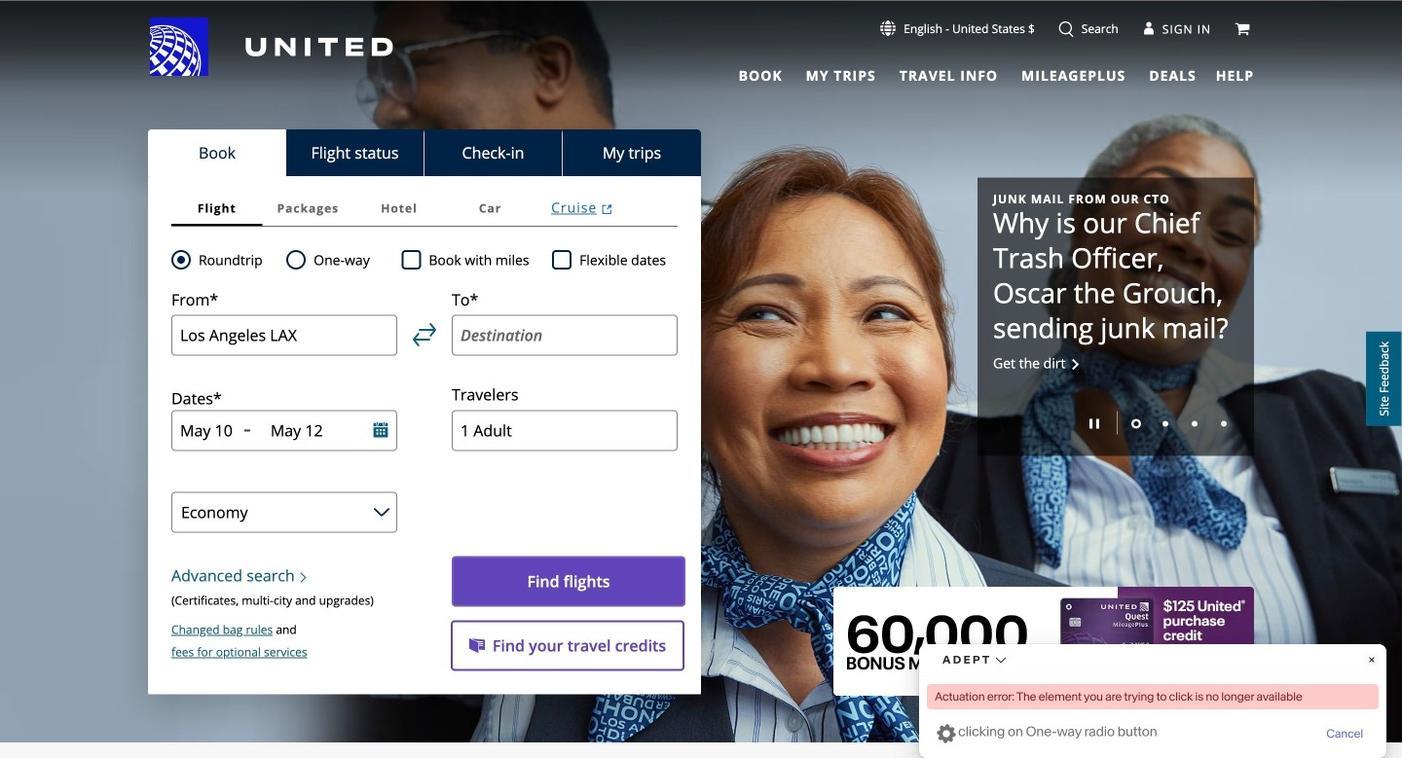 Task type: describe. For each thing, give the bounding box(es) containing it.
book with miles element
[[402, 248, 552, 272]]

pause image
[[1090, 419, 1100, 429]]

Departure text field
[[180, 420, 236, 441]]

2 vertical spatial tab list
[[171, 190, 678, 227]]

carousel buttons element
[[994, 405, 1239, 441]]

united logo link to homepage image
[[150, 18, 394, 76]]

view cart, click to view list of recently searched saved trips. image
[[1235, 21, 1251, 37]]

slide 1 of 4 image
[[1132, 419, 1142, 429]]

round trip flight search element
[[191, 248, 263, 272]]



Task type: locate. For each thing, give the bounding box(es) containing it.
1 vertical spatial tab list
[[148, 130, 701, 176]]

navigation
[[0, 17, 1403, 87]]

Origin text field
[[171, 315, 397, 356]]

slide 3 of 4 image
[[1192, 421, 1198, 427]]

slide 4 of 4 image
[[1221, 421, 1227, 427]]

reverse origin and destination image
[[413, 323, 436, 347]]

Return text field
[[271, 420, 347, 441]]

main content
[[0, 1, 1403, 759]]

slide 2 of 4 image
[[1163, 421, 1169, 427]]

currently in english united states	$ enter to change image
[[881, 20, 896, 36]]

tab list
[[727, 58, 1201, 87], [148, 130, 701, 176], [171, 190, 678, 227]]

one way flight search element
[[306, 248, 370, 272]]

Destination text field
[[452, 315, 678, 356]]

0 vertical spatial tab list
[[727, 58, 1201, 87]]



Task type: vqa. For each thing, say whether or not it's contained in the screenshot.
Return text box
yes



